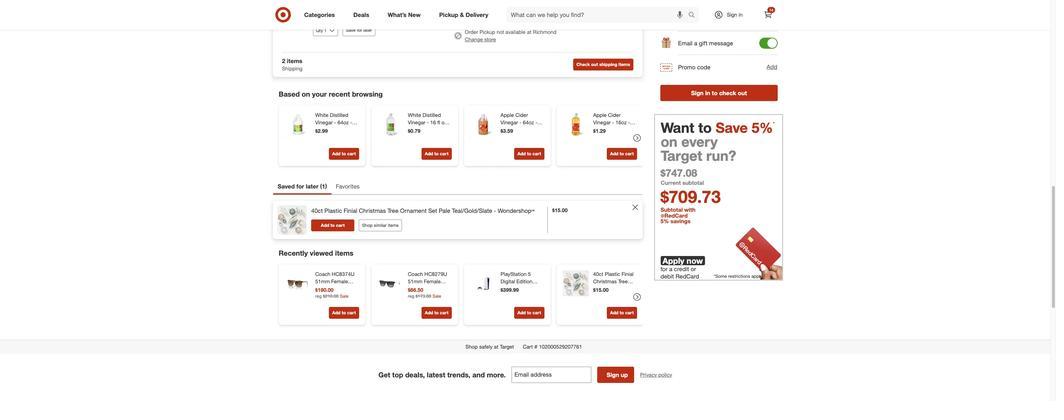 Task type: vqa. For each thing, say whether or not it's contained in the screenshot.
second Gather™ from the right
yes



Task type: describe. For each thing, give the bounding box(es) containing it.
gather™ for white distilled vinegar - 64oz - good & gather™
[[335, 127, 354, 133]]

coach for men's eau de toilette perfume travel spray - 0.5 fl oz - ulta beauty link
[[313, 3, 443, 20]]

toilette
[[379, 4, 398, 11]]

16
[[431, 119, 436, 125]]

female for square
[[331, 278, 348, 285]]

22
[[510, 12, 516, 18]]

coach for coach for men's eau de toilette perfume travel spray - 0.5 fl oz - ulta beauty
[[313, 4, 331, 11]]

to down the 'white distilled vinegar - 64oz - good & gather™' link
[[342, 151, 346, 156]]

$15.00 for $15.00
[[553, 207, 568, 214]]

hc8279u
[[425, 271, 447, 277]]

- inside 'link'
[[494, 207, 497, 215]]

distilled for 16
[[423, 112, 441, 118]]

apply now for a credit or debit redcard
[[661, 256, 704, 281]]

restrictions
[[729, 274, 751, 279]]

cart inside $15.00 add to cart
[[626, 310, 634, 316]]

pickup inside order pickup not available at richmond change store
[[480, 29, 496, 35]]

search button
[[686, 7, 703, 24]]

items inside button
[[619, 62, 631, 67]]

16oz
[[616, 119, 627, 125]]

apple for apple cider vinegar - 16oz - good & gather™
[[594, 112, 607, 118]]

fl inside coach for men's eau de toilette perfume travel spray - 0.5 fl oz - ulta beauty
[[344, 12, 347, 19]]

console
[[501, 286, 520, 292]]

browsing
[[352, 90, 383, 98]]

categories link
[[298, 7, 344, 23]]

$1.29
[[594, 128, 606, 134]]

apply.
[[752, 274, 764, 279]]

pay as low as $76/mo. with affirm
[[679, 12, 740, 26]]

polarized
[[315, 301, 337, 307]]

for for saved
[[297, 183, 304, 190]]

cart inside 40ct plastic finial christmas tree ornament set pale teal/gold/slate - wondershop™ list item
[[336, 223, 345, 228]]

trends,
[[448, 371, 471, 379]]

40ct plastic finial christmas tree ornament set pale teal/gold/slate - wondershop&#8482; image
[[277, 206, 307, 235]]

$15.00 add to cart
[[594, 287, 634, 316]]

add to cart button for playstation 5 digital edition console
[[514, 307, 545, 319]]

email
[[679, 40, 693, 47]]

to right want
[[699, 119, 712, 136]]

target inside on every target run?
[[661, 147, 703, 164]]

1 vertical spatial 5%
[[661, 218, 670, 225]]

playstation
[[501, 271, 527, 277]]

run?
[[707, 147, 737, 164]]

your
[[312, 90, 327, 98]]

perfume
[[399, 4, 422, 11]]

out inside button
[[738, 89, 748, 97]]

reg for $86.50
[[408, 293, 415, 299]]

a inside apply now for a credit or debit redcard
[[670, 266, 673, 273]]

to down $180.00 reg $210.00 sale
[[342, 310, 346, 316]]

want to save 5% *
[[661, 119, 775, 136]]

pickup & delivery link
[[433, 7, 498, 23]]

up
[[621, 371, 628, 379]]

current
[[661, 179, 681, 186]]

similar
[[374, 223, 387, 228]]

set for pale
[[429, 207, 438, 215]]

cart for apple cider vinegar - 16oz - good & gather™
[[626, 151, 634, 156]]

add to cart button for 40ct plastic finial christmas tree ornament set - wondershop™
[[607, 307, 638, 319]]

sale for square
[[340, 293, 349, 299]]

plastic for 40ct plastic finial christmas tree ornament set - wondershop™
[[605, 271, 621, 277]]

available
[[506, 29, 526, 35]]

promo code
[[679, 63, 711, 71]]

now
[[687, 256, 704, 266]]

sale for rectangle
[[433, 293, 442, 299]]

vinegar for $3.59
[[501, 119, 518, 125]]

savings
[[671, 218, 691, 225]]

redcard inside apply now for a credit or debit redcard
[[676, 273, 700, 281]]

51mm for rectangle
[[408, 278, 423, 285]]

white distilled vinegar - 64oz - good & gather™ link
[[315, 111, 358, 133]]

*some
[[715, 274, 728, 279]]

today
[[524, 19, 536, 25]]

cart for coach hc8374u 51mm female square sunglasses polarized
[[347, 310, 356, 316]]

with
[[679, 20, 689, 26]]

add to cart button for white distilled vinegar - 64oz - good & gather™
[[329, 148, 359, 160]]

affirm
[[690, 20, 704, 26]]

for for save
[[357, 27, 362, 33]]

cart inside the $399.99 add to cart
[[533, 310, 542, 316]]

to down 16
[[435, 151, 439, 156]]

add to cart for apple cider vinegar - 16oz - good & gather™
[[611, 151, 634, 156]]

add to cart button for apple cider vinegar - 64oz - good & gather™
[[514, 148, 545, 160]]

cart for white distilled vinegar - 64oz - good & gather™
[[347, 151, 356, 156]]

store
[[485, 36, 496, 42]]

sign in link
[[709, 7, 755, 23]]

edition
[[517, 278, 533, 285]]

ornament for -
[[594, 286, 617, 292]]

& for apple cider vinegar - 64oz - good & gather™
[[515, 127, 519, 133]]

what's
[[388, 11, 407, 18]]

subtotal
[[661, 206, 683, 213]]

on every target run?
[[661, 133, 737, 164]]

cart item ready to fulfill group
[[273, 0, 643, 52]]

items up hc8374u
[[335, 249, 354, 258]]

low
[[699, 12, 708, 19]]

1 vertical spatial at
[[494, 344, 499, 350]]

shop similar items button
[[359, 220, 402, 232]]

cider for 64oz
[[516, 112, 528, 118]]

0 vertical spatial pickup
[[439, 11, 459, 18]]

wed,
[[486, 12, 498, 18]]

and
[[473, 371, 485, 379]]

What can we help you find? suggestions appear below search field
[[507, 7, 691, 23]]

viewed
[[310, 249, 333, 258]]

white distilled vinegar - 64oz - good & gather™
[[315, 112, 354, 133]]

new
[[409, 11, 421, 18]]

want
[[661, 119, 695, 136]]

for inside apply now for a credit or debit redcard
[[661, 266, 668, 273]]

or
[[691, 266, 697, 273]]

items inside button
[[388, 223, 399, 228]]

shop for shop similar items
[[362, 223, 373, 228]]

white distilled vinegar - 16 fl oz - good & gather™ link
[[408, 111, 451, 133]]

add to cart for coach hc8279u 51mm female rectangle sunglasses
[[425, 310, 449, 316]]

add to cart button for coach hc8279u 51mm female rectangle sunglasses
[[422, 307, 452, 319]]

later for save for later
[[364, 27, 372, 33]]

add inside button
[[767, 63, 778, 71]]

sign up
[[607, 371, 628, 379]]

& for apple cider vinegar - 16oz - good & gather™
[[608, 127, 611, 133]]

- inside 40ct plastic finial christmas tree ornament set - wondershop™
[[628, 286, 630, 292]]

reg for $180.00
[[315, 293, 322, 299]]

40ct plastic finial christmas tree ornament set - wondershop™
[[594, 271, 634, 299]]

coach for coach hc8374u 51mm female square sunglasses polarized
[[315, 271, 331, 277]]

white for white distilled vinegar - 16 fl oz - good & gather™
[[408, 112, 421, 118]]

1 vertical spatial save
[[716, 119, 748, 136]]

5
[[528, 271, 531, 277]]

40ct plastic finial christmas tree ornament set pale teal/gold/slate - wondershop™ link
[[311, 207, 535, 215]]

de
[[370, 4, 377, 11]]

oz inside coach for men's eau de toilette perfume travel spray - 0.5 fl oz - ulta beauty
[[349, 12, 355, 19]]

add to cart button inside 40ct plastic finial christmas tree ornament set pale teal/gold/slate - wondershop™ list item
[[311, 220, 355, 232]]

& left it
[[460, 11, 464, 18]]

0 horizontal spatial target
[[500, 344, 514, 350]]

1 as from the left
[[690, 12, 697, 19]]

good for $3.59
[[501, 127, 514, 133]]

check out shipping items
[[577, 62, 631, 67]]

good for $1.29
[[594, 127, 607, 133]]

$709.73
[[661, 186, 722, 207]]

12:00pm
[[505, 19, 523, 25]]

#
[[535, 344, 538, 350]]

$173.00
[[416, 293, 432, 299]]

recently viewed items
[[279, 249, 354, 258]]

to down apple cider vinegar - 64oz - good & gather™ link
[[527, 151, 532, 156]]

& for white distilled vinegar - 64oz - good & gather™
[[330, 127, 333, 133]]

change store button
[[465, 36, 496, 43]]

coach hc8374u 51mm female square sunglasses polarized link
[[315, 271, 358, 307]]

coach for coach hc8279u 51mm female rectangle sunglasses
[[408, 271, 423, 277]]

recently
[[279, 249, 308, 258]]

what's new link
[[382, 7, 430, 23]]

saved
[[278, 183, 295, 190]]

2
[[282, 57, 286, 64]]

cider for 16oz
[[609, 112, 621, 118]]

0 vertical spatial redcard
[[665, 213, 688, 220]]

0 vertical spatial a
[[695, 40, 698, 47]]

coach hc8374u 51mm female square sunglasses polarized
[[315, 271, 355, 307]]

message
[[710, 40, 734, 47]]

ulta
[[360, 12, 371, 19]]

$399.99
[[501, 287, 519, 293]]

tree for pale
[[388, 207, 399, 215]]

shop safely at target
[[466, 344, 514, 350]]

sign in to check out
[[692, 89, 748, 97]]



Task type: locate. For each thing, give the bounding box(es) containing it.
1 horizontal spatial shop
[[466, 344, 478, 350]]

add to cart down apple cider vinegar - 64oz - good & gather™ link
[[518, 151, 542, 156]]

to down 16oz
[[620, 151, 624, 156]]

add to cart button down 16
[[422, 148, 452, 160]]

save down deals
[[346, 27, 356, 33]]

distilled inside white distilled vinegar - 16 fl oz - good & gather™
[[423, 112, 441, 118]]

target up $747.08 at right
[[661, 147, 703, 164]]

white up the $2.99
[[315, 112, 329, 118]]

playstation 5 digital edition console image
[[471, 271, 496, 296], [471, 271, 496, 296]]

vinegar for $0.79
[[408, 119, 426, 125]]

0 vertical spatial fl
[[344, 12, 347, 19]]

2 female from the left
[[424, 278, 441, 285]]

pickup up store
[[480, 29, 496, 35]]

sunglasses inside coach hc8374u 51mm female square sunglasses polarized
[[315, 293, 342, 299]]

2 51mm from the left
[[408, 278, 423, 285]]

in left 14 link
[[739, 11, 743, 18]]

1 horizontal spatial pickup
[[480, 29, 496, 35]]

coach hc8279u 51mm female rectangle sunglasses image
[[378, 271, 404, 296], [378, 271, 404, 296]]

to inside the $399.99 add to cart
[[527, 310, 532, 316]]

0 horizontal spatial 51mm
[[315, 278, 330, 285]]

51mm inside "coach hc8279u 51mm female rectangle sunglasses"
[[408, 278, 423, 285]]

40ct
[[311, 207, 323, 215], [594, 271, 604, 277]]

debit
[[661, 273, 675, 281]]

51mm for square
[[315, 278, 330, 285]]

categories
[[304, 11, 335, 18]]

add to cart button down 40ct plastic finial christmas tree ornament set - wondershop™ link
[[607, 307, 638, 319]]

cart up recently viewed items
[[336, 223, 345, 228]]

later for saved for later ( 1 )
[[306, 183, 319, 190]]

1 vertical spatial set
[[618, 286, 626, 292]]

for left credit
[[661, 266, 668, 273]]

for for coach
[[332, 4, 339, 11]]

cart for apple cider vinegar - 64oz - good & gather™
[[533, 151, 542, 156]]

1 horizontal spatial a
[[695, 40, 698, 47]]

51mm inside coach hc8374u 51mm female square sunglasses polarized
[[315, 278, 330, 285]]

40ct inside 40ct plastic finial christmas tree ornament set - wondershop™
[[594, 271, 604, 277]]

1 horizontal spatial $15.00
[[594, 287, 609, 293]]

favorites
[[336, 183, 360, 190]]

apple cider vinegar - 64oz - good & gather™
[[501, 112, 539, 133]]

white inside white distilled vinegar - 16 fl oz - good & gather™
[[408, 112, 421, 118]]

a left gift
[[695, 40, 698, 47]]

1 female from the left
[[331, 278, 348, 285]]

fl right 0.5
[[344, 12, 347, 19]]

1 horizontal spatial oz
[[442, 119, 447, 125]]

40ct for 40ct plastic finial christmas tree ornament set - wondershop™
[[594, 271, 604, 277]]

0 horizontal spatial oz
[[349, 12, 355, 19]]

privacy policy link
[[641, 371, 673, 379]]

$15.00 for $15.00 add to cart
[[594, 287, 609, 293]]

0 horizontal spatial 64oz
[[338, 119, 349, 125]]

plastic down )
[[325, 207, 342, 215]]

vinegar for $2.99
[[315, 119, 333, 125]]

1 vinegar from the left
[[315, 119, 333, 125]]

40ct for 40ct plastic finial christmas tree ornament set pale teal/gold/slate - wondershop™
[[311, 207, 323, 215]]

40ct plastic finial christmas tree ornament set pale teal/gold/slate - wondershop™ list item
[[273, 201, 643, 240]]

gather™ inside apple cider vinegar - 64oz - good & gather™
[[520, 127, 539, 133]]

based on your recent browsing
[[279, 90, 383, 98]]

white up $0.79
[[408, 112, 421, 118]]

add to cart button down apple cider vinegar - 64oz - good & gather™ link
[[514, 148, 545, 160]]

1 horizontal spatial ornament
[[594, 286, 617, 292]]

cart # 102000529207761
[[523, 344, 583, 350]]

oz right 16
[[442, 119, 447, 125]]

1
[[322, 183, 325, 190]]

distilled for 64oz
[[330, 112, 349, 118]]

& inside apple cider vinegar - 64oz - good & gather™
[[515, 127, 519, 133]]

latest
[[427, 371, 446, 379]]

1 vertical spatial wondershop™
[[594, 293, 626, 299]]

tree for -
[[619, 278, 628, 285]]

add to cart for white distilled vinegar - 16 fl oz - good & gather™
[[425, 151, 449, 156]]

40ct plastic finial christmas tree ornament set - wondershop™ image
[[563, 271, 589, 296], [563, 271, 589, 296]]

add inside $15.00 add to cart
[[611, 310, 619, 316]]

sign for sign in to check out
[[692, 89, 704, 97]]

gather™ inside white distilled vinegar - 16 fl oz - good & gather™
[[431, 127, 450, 133]]

1 reg from the left
[[315, 293, 322, 299]]

0 horizontal spatial $15.00
[[553, 207, 568, 214]]

check
[[577, 62, 590, 67]]

2 apple from the left
[[594, 112, 607, 118]]

1 horizontal spatial in
[[739, 11, 743, 18]]

to inside sign in to check out button
[[712, 89, 718, 97]]

apple cider vinegar - 64oz - good & gather™ image
[[471, 111, 496, 137], [471, 111, 496, 137]]

cart for coach hc8279u 51mm female rectangle sunglasses
[[440, 310, 449, 316]]

add to cart button for apple cider vinegar - 16oz - good & gather™
[[607, 148, 638, 160]]

2 vinegar from the left
[[408, 119, 426, 125]]

white inside white distilled vinegar - 64oz - good & gather™
[[315, 112, 329, 118]]

cart up #
[[533, 310, 542, 316]]

1 horizontal spatial save
[[716, 119, 748, 136]]

get left "top" at the left of page
[[379, 371, 391, 379]]

$35.00
[[577, 4, 593, 10]]

0 horizontal spatial cider
[[516, 112, 528, 118]]

40ct plastic finial christmas tree ornament set pale teal/gold/slate - wondershop™
[[311, 207, 535, 215]]

add to cart for white distilled vinegar - 64oz - good & gather™
[[332, 151, 356, 156]]

1 cider from the left
[[516, 112, 528, 118]]

1 vertical spatial plastic
[[605, 271, 621, 277]]

0 vertical spatial at
[[527, 29, 532, 35]]

finial for 40ct plastic finial christmas tree ornament set pale teal/gold/slate - wondershop™
[[344, 207, 358, 215]]

set
[[429, 207, 438, 215], [618, 286, 626, 292]]

64oz inside apple cider vinegar - 64oz - good & gather™
[[523, 119, 534, 125]]

on inside on every target run?
[[661, 133, 678, 150]]

cart down $180.00 reg $210.00 sale
[[347, 310, 356, 316]]

save inside save for later 'button'
[[346, 27, 356, 33]]

richmond
[[533, 29, 557, 35]]

1 horizontal spatial 51mm
[[408, 278, 423, 285]]

favorites link
[[332, 179, 364, 195]]

later inside save for later 'button'
[[364, 27, 372, 33]]

sale right $173.00
[[433, 293, 442, 299]]

to down edition
[[527, 310, 532, 316]]

sign inside button
[[692, 89, 704, 97]]

in left check
[[706, 89, 711, 97]]

playstation 5 digital edition console
[[501, 271, 533, 292]]

coach up the rectangle
[[408, 271, 423, 277]]

1 horizontal spatial get
[[465, 12, 474, 18]]

tree inside 40ct plastic finial christmas tree ornament set - wondershop™
[[619, 278, 628, 285]]

for inside coach for men's eau de toilette perfume travel spray - 0.5 fl oz - ulta beauty
[[332, 4, 339, 11]]

4 good from the left
[[594, 127, 607, 133]]

pickup & delivery
[[439, 11, 489, 18]]

2 64oz from the left
[[523, 119, 534, 125]]

target left cart
[[500, 344, 514, 350]]

add to cart button for coach hc8374u 51mm female square sunglasses polarized
[[329, 307, 359, 319]]

$2.99
[[315, 128, 328, 134]]

sign
[[727, 11, 738, 18], [692, 89, 704, 97], [607, 371, 620, 379]]

$399.99 add to cart
[[501, 287, 542, 316]]

plastic up $15.00 add to cart
[[605, 271, 621, 277]]

0 vertical spatial $15.00
[[553, 207, 568, 214]]

0 vertical spatial shop
[[362, 223, 373, 228]]

target
[[661, 147, 703, 164], [500, 344, 514, 350]]

ornament inside 40ct plastic finial christmas tree ornament set - wondershop™
[[594, 286, 617, 292]]

get for get top deals, latest trends, and more.
[[379, 371, 391, 379]]

sale inside $180.00 reg $210.00 sale
[[340, 293, 349, 299]]

policy
[[659, 372, 673, 378]]

0 horizontal spatial 40ct
[[311, 207, 323, 215]]

1 sale from the left
[[340, 293, 349, 299]]

&
[[460, 11, 464, 18], [330, 127, 333, 133], [426, 127, 429, 133], [515, 127, 519, 133], [608, 127, 611, 133]]

1 horizontal spatial out
[[738, 89, 748, 97]]

email a gift message
[[679, 40, 734, 47]]

good inside white distilled vinegar - 64oz - good & gather™
[[315, 127, 329, 133]]

add to cart down polarized
[[332, 310, 356, 316]]

1 vertical spatial oz
[[442, 119, 447, 125]]

coach inside "coach hc8279u 51mm female rectangle sunglasses"
[[408, 271, 423, 277]]

female down hc8374u
[[331, 278, 348, 285]]

2 good from the left
[[412, 127, 425, 133]]

items inside 2 items shipping
[[287, 57, 303, 64]]

apple up $3.59
[[501, 112, 514, 118]]

for up 0.5
[[332, 4, 339, 11]]

christmas inside 'link'
[[359, 207, 386, 215]]

gather™ inside white distilled vinegar - 64oz - good & gather™
[[335, 127, 354, 133]]

good for $2.99
[[315, 127, 329, 133]]

1 vertical spatial target
[[500, 344, 514, 350]]

1 horizontal spatial tree
[[619, 278, 628, 285]]

distilled up 16
[[423, 112, 441, 118]]

0 vertical spatial ornament
[[400, 207, 427, 215]]

get inside get it by wed, nov 22 12:00pm today
[[465, 12, 474, 18]]

4 vinegar from the left
[[594, 119, 611, 125]]

vinegar up $0.79
[[408, 119, 426, 125]]

1 horizontal spatial plastic
[[605, 271, 621, 277]]

51mm
[[315, 278, 330, 285], [408, 278, 423, 285]]

in for sign in to check out
[[706, 89, 711, 97]]

coach up the square
[[315, 271, 331, 277]]

check out shipping items button
[[574, 59, 634, 71]]

0 vertical spatial sign
[[727, 11, 738, 18]]

3 good from the left
[[501, 127, 514, 133]]

0 horizontal spatial white
[[315, 112, 329, 118]]

privacy
[[641, 372, 657, 378]]

rectangle
[[408, 286, 432, 292]]

vinegar for $1.29
[[594, 119, 611, 125]]

1 horizontal spatial sign
[[692, 89, 704, 97]]

0 vertical spatial in
[[739, 11, 743, 18]]

apple up the "$1.29"
[[594, 112, 607, 118]]

reg down $86.50
[[408, 293, 415, 299]]

51mm up $86.50
[[408, 278, 423, 285]]

0 vertical spatial finial
[[344, 207, 358, 215]]

for down ulta
[[357, 27, 362, 33]]

cider
[[516, 112, 528, 118], [609, 112, 621, 118]]

cart down 40ct plastic finial christmas tree ornament set - wondershop™ link
[[626, 310, 634, 316]]

it
[[475, 12, 478, 18]]

shop inside button
[[362, 223, 373, 228]]

a
[[695, 40, 698, 47], [670, 266, 673, 273]]

apple for apple cider vinegar - 64oz - good & gather™
[[501, 112, 514, 118]]

1 horizontal spatial distilled
[[423, 112, 441, 118]]

sign inside "button"
[[607, 371, 620, 379]]

0 horizontal spatial apple
[[501, 112, 514, 118]]

reg down $180.00
[[315, 293, 322, 299]]

tree up shop similar items
[[388, 207, 399, 215]]

finial inside 40ct plastic finial christmas tree ornament set - wondershop™
[[622, 271, 634, 277]]

0 vertical spatial 40ct
[[311, 207, 323, 215]]

2 sunglasses from the left
[[408, 293, 435, 299]]

sign right "low"
[[727, 11, 738, 18]]

sign for sign in
[[727, 11, 738, 18]]

white for white distilled vinegar - 64oz - good & gather™
[[315, 112, 329, 118]]

coach up the spray
[[313, 4, 331, 11]]

later left (
[[306, 183, 319, 190]]

1 horizontal spatial on
[[661, 133, 678, 150]]

apply
[[663, 256, 685, 266]]

1 white from the left
[[315, 112, 329, 118]]

0 horizontal spatial sale
[[340, 293, 349, 299]]

credit
[[675, 266, 690, 273]]

get
[[465, 12, 474, 18], [379, 371, 391, 379]]

& right $0.79
[[426, 127, 429, 133]]

1 horizontal spatial white
[[408, 112, 421, 118]]

add to cart down 16
[[425, 151, 449, 156]]

shop left safely
[[466, 344, 478, 350]]

gather™ for apple cider vinegar - 64oz - good & gather™
[[520, 127, 539, 133]]

0.5
[[334, 12, 342, 19]]

as
[[690, 12, 697, 19], [710, 12, 717, 19]]

64oz for cider
[[523, 119, 534, 125]]

wondershop™ inside 'link'
[[498, 207, 535, 215]]

at inside order pickup not available at richmond change store
[[527, 29, 532, 35]]

good inside apple cider vinegar - 64oz - good & gather™
[[501, 127, 514, 133]]

get for get it by wed, nov 22 12:00pm today
[[465, 12, 474, 18]]

1 vertical spatial tree
[[619, 278, 628, 285]]

1 good from the left
[[315, 127, 329, 133]]

coach inside coach hc8374u 51mm female square sunglasses polarized
[[315, 271, 331, 277]]

spray
[[313, 12, 329, 19]]

add to cart
[[332, 151, 356, 156], [425, 151, 449, 156], [518, 151, 542, 156], [611, 151, 634, 156], [321, 223, 345, 228], [332, 310, 356, 316], [425, 310, 449, 316]]

for
[[332, 4, 339, 11], [357, 27, 362, 33], [297, 183, 304, 190], [661, 266, 668, 273]]

0 horizontal spatial finial
[[344, 207, 358, 215]]

fl inside white distilled vinegar - 16 fl oz - good & gather™
[[438, 119, 440, 125]]

3 gather™ from the left
[[520, 127, 539, 133]]

1 vertical spatial $15.00
[[594, 287, 609, 293]]

1 horizontal spatial cider
[[609, 112, 621, 118]]

female inside "coach hc8279u 51mm female rectangle sunglasses"
[[424, 278, 441, 285]]

& right the "$1.29"
[[608, 127, 611, 133]]

40ct down (
[[311, 207, 323, 215]]

apple cider vinegar - 64oz - good & gather™ link
[[501, 111, 543, 133]]

as right "low"
[[710, 12, 717, 19]]

wondershop™ inside 40ct plastic finial christmas tree ornament set - wondershop™
[[594, 293, 626, 299]]

christmas for 40ct plastic finial christmas tree ornament set pale teal/gold/slate - wondershop™
[[359, 207, 386, 215]]

add to cart button down $173.00
[[422, 307, 452, 319]]

gather™ right $3.59
[[520, 127, 539, 133]]

64oz for distilled
[[338, 119, 349, 125]]

add to cart button for white distilled vinegar - 16 fl oz - good & gather™
[[422, 148, 452, 160]]

& inside apple cider vinegar - 16oz - good & gather™
[[608, 127, 611, 133]]

add inside 40ct plastic finial christmas tree ornament set pale teal/gold/slate - wondershop™ list item
[[321, 223, 330, 228]]

0 horizontal spatial reg
[[315, 293, 322, 299]]

plastic inside 'link'
[[325, 207, 342, 215]]

coach hc8374u 51mm female square sunglasses polarized image
[[285, 271, 311, 296], [285, 271, 311, 296]]

code
[[698, 63, 711, 71]]

None radio
[[455, 11, 462, 18]]

add to cart for coach hc8374u 51mm female square sunglasses polarized
[[332, 310, 356, 316]]

0 horizontal spatial on
[[302, 90, 310, 98]]

$180.00 reg $210.00 sale
[[315, 287, 349, 299]]

save for later button
[[343, 25, 376, 36]]

add to cart button up 'viewed'
[[311, 220, 355, 232]]

cart
[[523, 344, 533, 350]]

0 vertical spatial oz
[[349, 12, 355, 19]]

0 horizontal spatial distilled
[[330, 112, 349, 118]]

vinegar inside white distilled vinegar - 16 fl oz - good & gather™
[[408, 119, 426, 125]]

finial for 40ct plastic finial christmas tree ornament set - wondershop™
[[622, 271, 634, 277]]

1 horizontal spatial 64oz
[[523, 119, 534, 125]]

sunglasses down the rectangle
[[408, 293, 435, 299]]

christmas up similar
[[359, 207, 386, 215]]

1 horizontal spatial fl
[[438, 119, 440, 125]]

1 vertical spatial out
[[738, 89, 748, 97]]

coach for men&#39;s eau de toilette perfume travel spray - 0.5 fl oz - ulta beauty image
[[279, 3, 309, 33]]

0 horizontal spatial sign
[[607, 371, 620, 379]]

51mm up the square
[[315, 278, 330, 285]]

in inside sign in to check out button
[[706, 89, 711, 97]]

5% savings
[[661, 218, 691, 225]]

travel
[[423, 4, 438, 11]]

add to cart button down $399.99 at bottom
[[514, 307, 545, 319]]

top
[[393, 371, 404, 379]]

ornament inside 'link'
[[400, 207, 427, 215]]

sunglasses up polarized
[[315, 293, 342, 299]]

sunglasses inside "coach hc8279u 51mm female rectangle sunglasses"
[[408, 293, 435, 299]]

out inside button
[[592, 62, 599, 67]]

on
[[302, 90, 310, 98], [661, 133, 678, 150]]

set inside 40ct plastic finial christmas tree ornament set - wondershop™
[[618, 286, 626, 292]]

$86.50
[[408, 287, 424, 293]]

coach inside coach for men's eau de toilette perfume travel spray - 0.5 fl oz - ulta beauty
[[313, 4, 331, 11]]

gather™ down 16
[[431, 127, 450, 133]]

2 gather™ from the left
[[431, 127, 450, 133]]

coach for men's eau de toilette perfume travel spray - 0.5 fl oz - ulta beauty
[[313, 4, 438, 19]]

apple cider vinegar - 16oz - good & gather™ image
[[563, 111, 589, 137], [563, 111, 589, 137]]

add to cart button down the 'white distilled vinegar - 64oz - good & gather™' link
[[329, 148, 359, 160]]

vinegar inside white distilled vinegar - 64oz - good & gather™
[[315, 119, 333, 125]]

0 horizontal spatial pickup
[[439, 11, 459, 18]]

0 horizontal spatial later
[[306, 183, 319, 190]]

1 64oz from the left
[[338, 119, 349, 125]]

cart down white distilled vinegar - 16 fl oz - good & gather™ link
[[440, 151, 449, 156]]

shipping
[[600, 62, 618, 67]]

apple inside apple cider vinegar - 16oz - good & gather™
[[594, 112, 607, 118]]

1 horizontal spatial finial
[[622, 271, 634, 277]]

0 vertical spatial later
[[364, 27, 372, 33]]

cart
[[347, 151, 356, 156], [440, 151, 449, 156], [533, 151, 542, 156], [626, 151, 634, 156], [336, 223, 345, 228], [347, 310, 356, 316], [440, 310, 449, 316], [533, 310, 542, 316], [626, 310, 634, 316]]

good inside white distilled vinegar - 16 fl oz - good & gather™
[[412, 127, 425, 133]]

& right the $2.99
[[330, 127, 333, 133]]

1 horizontal spatial set
[[618, 286, 626, 292]]

deals link
[[347, 7, 379, 23]]

reg inside $180.00 reg $210.00 sale
[[315, 293, 322, 299]]

out
[[592, 62, 599, 67], [738, 89, 748, 97]]

0 horizontal spatial female
[[331, 278, 348, 285]]

0 vertical spatial 5%
[[752, 119, 774, 136]]

finial
[[344, 207, 358, 215], [622, 271, 634, 277]]

vinegar up the $2.99
[[315, 119, 333, 125]]

1 sunglasses from the left
[[315, 293, 342, 299]]

1 vertical spatial get
[[379, 371, 391, 379]]

0 vertical spatial on
[[302, 90, 310, 98]]

in for sign in
[[739, 11, 743, 18]]

sale inside $86.50 reg $173.00 sale
[[433, 293, 442, 299]]

fl
[[344, 12, 347, 19], [438, 119, 440, 125]]

ornament for pale
[[400, 207, 427, 215]]

christmas
[[359, 207, 386, 215], [594, 278, 617, 285]]

None text field
[[512, 367, 592, 383]]

in inside sign in 'link'
[[739, 11, 743, 18]]

save up run?
[[716, 119, 748, 136]]

at right safely
[[494, 344, 499, 350]]

playstation 5 digital edition console link
[[501, 271, 543, 292]]

)
[[325, 183, 327, 190]]

apple inside apple cider vinegar - 64oz - good & gather™
[[501, 112, 514, 118]]

0 vertical spatial save
[[346, 27, 356, 33]]

1 horizontal spatial target
[[661, 147, 703, 164]]

check
[[720, 89, 737, 97]]

2 as from the left
[[710, 12, 717, 19]]

2 cider from the left
[[609, 112, 621, 118]]

digital
[[501, 278, 515, 285]]

2 sale from the left
[[433, 293, 442, 299]]

to up 'viewed'
[[331, 223, 335, 228]]

a left credit
[[670, 266, 673, 273]]

good inside apple cider vinegar - 16oz - good & gather™
[[594, 127, 607, 133]]

gather™ right the $2.99
[[335, 127, 354, 133]]

1 vertical spatial ornament
[[594, 286, 617, 292]]

oz inside white distilled vinegar - 16 fl oz - good & gather™
[[442, 119, 447, 125]]

add to cart down $173.00
[[425, 310, 449, 316]]

0 vertical spatial out
[[592, 62, 599, 67]]

0 horizontal spatial ornament
[[400, 207, 427, 215]]

plastic inside 40ct plastic finial christmas tree ornament set - wondershop™
[[605, 271, 621, 277]]

1 51mm from the left
[[315, 278, 330, 285]]

add to cart button down 16oz
[[607, 148, 638, 160]]

tree inside 40ct plastic finial christmas tree ornament set pale teal/gold/slate - wondershop™ 'link'
[[388, 207, 399, 215]]

$180.00
[[315, 287, 334, 293]]

set for -
[[618, 286, 626, 292]]

men's
[[341, 4, 357, 11]]

finial inside 40ct plastic finial christmas tree ornament set pale teal/gold/slate - wondershop™ 'link'
[[344, 207, 358, 215]]

sign for sign up
[[607, 371, 620, 379]]

add to cart down 16oz
[[611, 151, 634, 156]]

pickup right travel
[[439, 11, 459, 18]]

safely
[[480, 344, 493, 350]]

sunglasses for $180.00
[[315, 293, 342, 299]]

add to cart for apple cider vinegar - 64oz - good & gather™
[[518, 151, 542, 156]]

get left it
[[465, 12, 474, 18]]

vinegar inside apple cider vinegar - 16oz - good & gather™
[[594, 119, 611, 125]]

vinegar up the "$1.29"
[[594, 119, 611, 125]]

1 horizontal spatial apple
[[594, 112, 607, 118]]

cider inside apple cider vinegar - 64oz - good & gather™
[[516, 112, 528, 118]]

1 horizontal spatial at
[[527, 29, 532, 35]]

4 gather™ from the left
[[613, 127, 632, 133]]

oz
[[349, 12, 355, 19], [442, 119, 447, 125]]

1 distilled from the left
[[330, 112, 349, 118]]

to down 40ct plastic finial christmas tree ornament set - wondershop™ link
[[620, 310, 624, 316]]

2 distilled from the left
[[423, 112, 441, 118]]

plastic for 40ct plastic finial christmas tree ornament set pale teal/gold/slate - wondershop™
[[325, 207, 342, 215]]

shop similar items
[[362, 223, 399, 228]]

none radio inside cart item ready to fulfill group
[[455, 11, 462, 18]]

1 vertical spatial finial
[[622, 271, 634, 277]]

0 horizontal spatial wondershop™
[[498, 207, 535, 215]]

tree up $15.00 add to cart
[[619, 278, 628, 285]]

0 horizontal spatial plastic
[[325, 207, 342, 215]]

cart down 16oz
[[626, 151, 634, 156]]

female for rectangle
[[424, 278, 441, 285]]

& inside white distilled vinegar - 64oz - good & gather™
[[330, 127, 333, 133]]

$15.00 inside $15.00 add to cart
[[594, 287, 609, 293]]

deals,
[[405, 371, 425, 379]]

1 vertical spatial a
[[670, 266, 673, 273]]

0 horizontal spatial christmas
[[359, 207, 386, 215]]

subtotal
[[683, 179, 705, 186]]

1 vertical spatial redcard
[[676, 273, 700, 281]]

& inside white distilled vinegar - 16 fl oz - good & gather™
[[426, 127, 429, 133]]

deals
[[354, 11, 370, 18]]

fl right 16
[[438, 119, 440, 125]]

2 horizontal spatial sign
[[727, 11, 738, 18]]

christmas for 40ct plastic finial christmas tree ornament set - wondershop™
[[594, 278, 617, 285]]

1 horizontal spatial female
[[424, 278, 441, 285]]

eau
[[359, 4, 369, 11]]

add inside the $399.99 add to cart
[[518, 310, 526, 316]]

1 horizontal spatial christmas
[[594, 278, 617, 285]]

gather™ for apple cider vinegar - 16oz - good & gather™
[[613, 127, 632, 133]]

to left check
[[712, 89, 718, 97]]

0 horizontal spatial sunglasses
[[315, 293, 342, 299]]

vinegar inside apple cider vinegar - 64oz - good & gather™
[[501, 119, 518, 125]]

shop for shop safely at target
[[466, 344, 478, 350]]

1 vertical spatial christmas
[[594, 278, 617, 285]]

sale right $210.00
[[340, 293, 349, 299]]

64oz
[[338, 119, 349, 125], [523, 119, 534, 125]]

*
[[774, 121, 775, 126]]

add to cart up 'viewed'
[[321, 223, 345, 228]]

0 horizontal spatial tree
[[388, 207, 399, 215]]

1 gather™ from the left
[[335, 127, 354, 133]]

on left every
[[661, 133, 678, 150]]

finial down favorites link
[[344, 207, 358, 215]]

add to cart inside 40ct plastic finial christmas tree ornament set pale teal/gold/slate - wondershop™ list item
[[321, 223, 345, 228]]

1 vertical spatial in
[[706, 89, 711, 97]]

apple
[[501, 112, 514, 118], [594, 112, 607, 118]]

pickup
[[439, 11, 459, 18], [480, 29, 496, 35]]

cart down $86.50 reg $173.00 sale
[[440, 310, 449, 316]]

40ct inside 40ct plastic finial christmas tree ornament set pale teal/gold/slate - wondershop™ 'link'
[[311, 207, 323, 215]]

2 vertical spatial sign
[[607, 371, 620, 379]]

set inside 'link'
[[429, 207, 438, 215]]

1 horizontal spatial later
[[364, 27, 372, 33]]

2 white from the left
[[408, 112, 421, 118]]

2 reg from the left
[[408, 293, 415, 299]]

not available radio
[[455, 32, 462, 39]]

0 vertical spatial get
[[465, 12, 474, 18]]

to inside 40ct plastic finial christmas tree ornament set pale teal/gold/slate - wondershop™ list item
[[331, 223, 335, 228]]

female inside coach hc8374u 51mm female square sunglasses polarized
[[331, 278, 348, 285]]

oz down men's
[[349, 12, 355, 19]]

to down $86.50 reg $173.00 sale
[[435, 310, 439, 316]]

christmas up $15.00 add to cart
[[594, 278, 617, 285]]

white distilled vinegar - 64oz - good & gather™ image
[[285, 111, 311, 137], [285, 111, 311, 137]]

to inside $15.00 add to cart
[[620, 310, 624, 316]]

at down the today
[[527, 29, 532, 35]]

affirm image
[[661, 14, 673, 25]]

cart down apple cider vinegar - 64oz - good & gather™ link
[[533, 151, 542, 156]]

0 horizontal spatial set
[[429, 207, 438, 215]]

female down hc8279u
[[424, 278, 441, 285]]

1 horizontal spatial sunglasses
[[408, 293, 435, 299]]

white
[[315, 112, 329, 118], [408, 112, 421, 118]]

reg inside $86.50 reg $173.00 sale
[[408, 293, 415, 299]]

1 horizontal spatial as
[[710, 12, 717, 19]]

0 horizontal spatial fl
[[344, 12, 347, 19]]

sign inside 'link'
[[727, 11, 738, 18]]

1 vertical spatial pickup
[[480, 29, 496, 35]]

1 apple from the left
[[501, 112, 514, 118]]

distilled inside white distilled vinegar - 64oz - good & gather™
[[330, 112, 349, 118]]

1 horizontal spatial sale
[[433, 293, 442, 299]]

white distilled vinegar - 16 fl oz - good & gather™ image
[[378, 111, 404, 137], [378, 111, 404, 137]]

0 vertical spatial christmas
[[359, 207, 386, 215]]

what's new
[[388, 11, 421, 18]]

64oz inside white distilled vinegar - 64oz - good & gather™
[[338, 119, 349, 125]]

1 vertical spatial later
[[306, 183, 319, 190]]

for right saved
[[297, 183, 304, 190]]

40ct up $15.00 add to cart
[[594, 271, 604, 277]]

finial up $15.00 add to cart
[[622, 271, 634, 277]]

vinegar up $3.59
[[501, 119, 518, 125]]

& right $3.59
[[515, 127, 519, 133]]

add button
[[767, 63, 778, 72]]

sale
[[340, 293, 349, 299], [433, 293, 442, 299]]

1 horizontal spatial 40ct
[[594, 271, 604, 277]]

christmas inside 40ct plastic finial christmas tree ornament set - wondershop™
[[594, 278, 617, 285]]

1 vertical spatial sign
[[692, 89, 704, 97]]

for inside 'button'
[[357, 27, 362, 33]]

cart for white distilled vinegar - 16 fl oz - good & gather™
[[440, 151, 449, 156]]

3 vinegar from the left
[[501, 119, 518, 125]]

gather™ inside apple cider vinegar - 16oz - good & gather™
[[613, 127, 632, 133]]

$15.00 inside 40ct plastic finial christmas tree ornament set pale teal/gold/slate - wondershop™ list item
[[553, 207, 568, 214]]

cart up favorites
[[347, 151, 356, 156]]

sunglasses for $86.50
[[408, 293, 435, 299]]

cider inside apple cider vinegar - 16oz - good & gather™
[[609, 112, 621, 118]]



